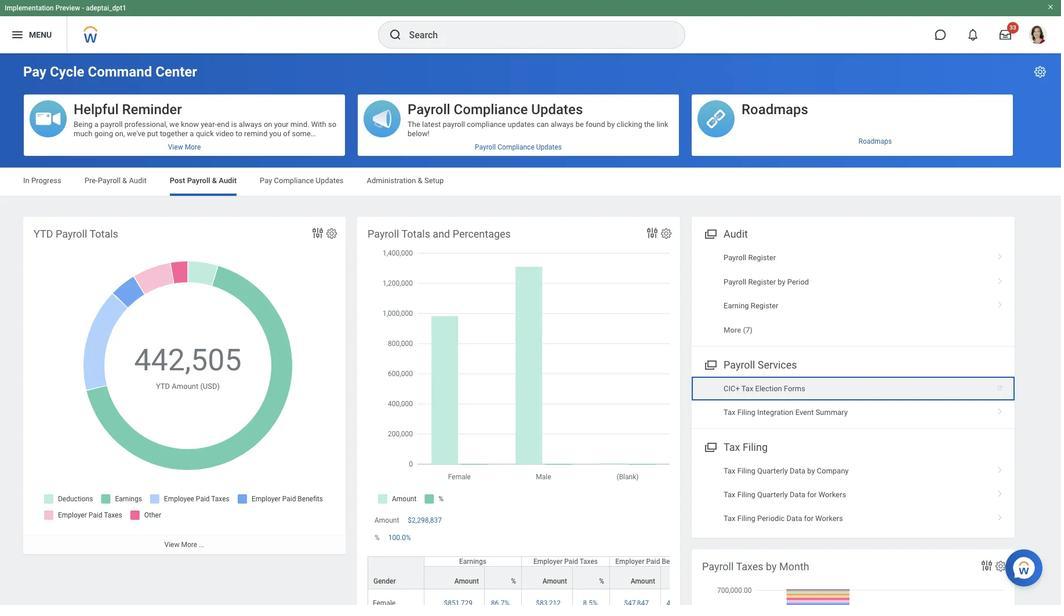Task type: vqa. For each thing, say whether or not it's contained in the screenshot.
"related actions" "image"
no



Task type: describe. For each thing, give the bounding box(es) containing it.
configure and view chart data image for payroll taxes by month
[[981, 559, 995, 573]]

33 button
[[994, 22, 1020, 48]]

list for filing
[[692, 459, 1016, 531]]

below!
[[408, 129, 430, 138]]

1 horizontal spatial your
[[274, 120, 289, 129]]

earning register link
[[692, 294, 1016, 318]]

compliance
[[467, 120, 506, 129]]

register for payroll register by period
[[749, 278, 777, 286]]

tax for tax filing
[[724, 441, 741, 454]]

being a payroll professional, we know year-end is always on your mind. with so much going on, we've put together a quick video to remind you of some important concepts to help keep your stress down!
[[74, 120, 337, 147]]

$2,298,837 button
[[408, 517, 444, 526]]

row containing amount
[[368, 558, 796, 591]]

...
[[199, 542, 205, 550]]

so
[[328, 120, 337, 129]]

2 totals from the left
[[402, 228, 431, 240]]

updates
[[508, 120, 535, 129]]

filing for tax filing periodic data for workers
[[738, 515, 756, 524]]

menu button
[[0, 16, 67, 53]]

list containing payroll register
[[692, 246, 1016, 343]]

tax inside list item
[[742, 385, 754, 393]]

month
[[780, 561, 810, 573]]

3 % button from the left
[[662, 568, 693, 590]]

$2,298,837
[[408, 517, 442, 525]]

helpful reminder
[[74, 102, 182, 118]]

payroll up latest
[[408, 102, 451, 118]]

payroll taxes by month element
[[692, 550, 1016, 606]]

adeptai_dpt1
[[86, 4, 126, 12]]

command
[[88, 64, 152, 80]]

roadmaps button
[[692, 95, 1014, 138]]

put
[[147, 129, 158, 138]]

notifications large image
[[968, 29, 980, 41]]

tax filing
[[724, 441, 768, 454]]

the latest payroll compliance updates can always be found by clicking the link below!
[[408, 120, 669, 138]]

% button for 2nd % column header from the left
[[573, 568, 610, 590]]

cic+ tax election forms link
[[692, 377, 1016, 401]]

the
[[408, 120, 421, 129]]

442,505 main content
[[0, 53, 1062, 606]]

search image
[[389, 28, 402, 42]]

3 row from the top
[[368, 590, 796, 606]]

cic+ tax election forms list item
[[692, 377, 1016, 401]]

payroll down pre-
[[56, 228, 87, 240]]

employer paid taxes button
[[522, 558, 610, 567]]

tax filing quarterly data for workers link
[[692, 483, 1016, 507]]

1 vertical spatial compliance
[[498, 143, 535, 151]]

& for post payroll & audit
[[212, 176, 217, 185]]

ytd payroll totals element
[[23, 217, 346, 555]]

audit for post payroll & audit
[[219, 176, 237, 185]]

configure payroll totals and percentages image
[[660, 227, 673, 240]]

helpful
[[74, 102, 119, 118]]

1 % column header from the left
[[485, 558, 522, 591]]

chevron right image for payroll register
[[994, 250, 1009, 261]]

close environment banner image
[[1048, 3, 1055, 10]]

gender column header
[[368, 557, 425, 591]]

of
[[283, 129, 290, 138]]

cic+
[[724, 385, 740, 393]]

on,
[[115, 129, 125, 138]]

2 vertical spatial updates
[[316, 176, 344, 185]]

Search Workday  search field
[[409, 22, 661, 48]]

found
[[586, 120, 606, 129]]

more inside dropdown button
[[724, 326, 742, 335]]

pre-payroll & audit
[[85, 176, 147, 185]]

menu
[[29, 30, 52, 39]]

implementation
[[5, 4, 54, 12]]

442,505 button
[[134, 341, 244, 381]]

pay compliance updates
[[260, 176, 344, 185]]

row containing earnings
[[368, 557, 796, 591]]

filing for tax filing integration event summary
[[738, 409, 756, 417]]

& for pre-payroll & audit
[[123, 176, 127, 185]]

payroll for helpful
[[100, 120, 123, 129]]

gender button
[[369, 558, 424, 590]]

going
[[94, 129, 113, 138]]

updates inside payroll compliance updates link
[[537, 143, 562, 151]]

1 totals from the left
[[90, 228, 118, 240]]

periodic
[[758, 515, 785, 524]]

with
[[311, 120, 327, 129]]

0 horizontal spatial to
[[141, 139, 148, 147]]

payroll down compliance
[[475, 143, 496, 151]]

quarterly for for
[[758, 491, 789, 500]]

% left the 100.0%
[[375, 535, 380, 543]]

the
[[645, 120, 655, 129]]

view more ... link
[[23, 536, 346, 555]]

employer for employer paid taxes
[[534, 559, 563, 567]]

more (7) button
[[724, 325, 753, 336]]

election
[[756, 385, 783, 393]]

justify image
[[10, 28, 24, 42]]

amount button for second amount column header from the left
[[522, 568, 573, 590]]

together
[[160, 129, 188, 138]]

tax filing integration event summary
[[724, 409, 848, 417]]

by inside the latest payroll compliance updates can always be found by clicking the link below!
[[608, 120, 615, 129]]

cycle
[[50, 64, 84, 80]]

filing for tax filing
[[743, 441, 768, 454]]

much
[[74, 129, 93, 138]]

earnings
[[460, 559, 487, 567]]

tax filing periodic data for workers
[[724, 515, 844, 524]]

2 horizontal spatial audit
[[724, 228, 749, 240]]

gender
[[374, 578, 396, 586]]

in
[[23, 176, 29, 185]]

0 vertical spatial updates
[[532, 102, 583, 118]]

amount down earnings "popup button"
[[455, 578, 479, 586]]

menu group image for payroll services
[[703, 357, 718, 372]]

ytd payroll totals
[[34, 228, 118, 240]]

tax filing periodic data for workers link
[[692, 507, 1016, 531]]

inbox large image
[[1000, 29, 1012, 41]]

administration
[[367, 176, 416, 185]]

payroll up cic+
[[724, 359, 756, 371]]

workers for tax filing quarterly data for workers
[[819, 491, 847, 500]]

remind
[[244, 129, 268, 138]]

mind.
[[291, 120, 310, 129]]

tax filing quarterly data by company
[[724, 467, 849, 476]]

earning
[[724, 302, 750, 310]]

preview
[[56, 4, 80, 12]]

configure and view chart data image for ytd payroll totals
[[311, 226, 325, 240]]

tax for tax filing quarterly data for workers
[[724, 491, 736, 500]]

audit for pre-payroll & audit
[[129, 176, 147, 185]]

data for tax filing periodic data for workers
[[787, 515, 803, 524]]

tax for tax filing periodic data for workers
[[724, 515, 736, 524]]

implementation preview -   adeptai_dpt1
[[5, 4, 126, 12]]

year-
[[201, 120, 217, 129]]

integration
[[758, 409, 794, 417]]

amount down employer paid benefits
[[631, 578, 656, 586]]

earning register
[[724, 302, 779, 310]]

0 vertical spatial compliance
[[454, 102, 528, 118]]

center
[[156, 64, 197, 80]]

data for tax filing quarterly data by company
[[790, 467, 806, 476]]

employer paid taxes
[[534, 559, 598, 567]]

tab list inside 442,505 main content
[[12, 168, 1050, 196]]

in progress
[[23, 176, 61, 185]]

period
[[788, 278, 810, 286]]

payroll right post
[[187, 176, 210, 185]]

more (7) link
[[692, 318, 1016, 343]]

you
[[270, 129, 282, 138]]

administration & setup
[[367, 176, 444, 185]]

menu group image
[[703, 226, 718, 241]]

roadmaps link
[[692, 133, 1014, 150]]

payroll register
[[724, 254, 777, 262]]

know
[[181, 120, 199, 129]]

2 % column header from the left
[[573, 558, 610, 591]]

(7)
[[744, 326, 753, 335]]

configure and view chart data image for payroll totals and percentages
[[646, 226, 660, 240]]

is
[[231, 120, 237, 129]]

chevron right image inside earning register 'link'
[[994, 298, 1009, 309]]

3 & from the left
[[418, 176, 423, 185]]

chevron right image for tax filing quarterly data for workers
[[994, 487, 1009, 499]]

we've
[[127, 129, 145, 138]]

1 vertical spatial payroll compliance updates
[[475, 143, 562, 151]]



Task type: locate. For each thing, give the bounding box(es) containing it.
can
[[537, 120, 549, 129]]

amount up the 100.0%
[[375, 517, 399, 525]]

0 vertical spatial payroll compliance updates
[[408, 102, 583, 118]]

0 horizontal spatial audit
[[129, 176, 147, 185]]

0 vertical spatial chevron right image
[[994, 274, 1009, 285]]

1 vertical spatial list
[[692, 377, 1016, 425]]

totals left and
[[402, 228, 431, 240]]

menu group image for tax filing
[[703, 439, 718, 455]]

chevron right image for tax filing integration event summary
[[994, 405, 1009, 416]]

always up remind
[[239, 120, 262, 129]]

% down benefits
[[683, 578, 688, 586]]

1 chevron right image from the top
[[994, 274, 1009, 285]]

for
[[808, 491, 817, 500], [805, 515, 814, 524]]

1 vertical spatial roadmaps
[[859, 137, 893, 145]]

2 vertical spatial compliance
[[274, 176, 314, 185]]

taxes inside popup button
[[580, 559, 598, 567]]

2 always from the left
[[551, 120, 574, 129]]

register for payroll register
[[749, 254, 777, 262]]

payroll compliance updates link
[[358, 139, 680, 156]]

0 horizontal spatial roadmaps
[[742, 102, 809, 118]]

3 list from the top
[[692, 459, 1016, 531]]

compliance down some
[[274, 176, 314, 185]]

3 amount button from the left
[[610, 568, 661, 590]]

chevron right image for tax filing periodic data for workers
[[994, 511, 1009, 523]]

configure ytd payroll totals image
[[326, 227, 338, 240]]

2 vertical spatial register
[[751, 302, 779, 310]]

amount button down earnings "popup button"
[[425, 568, 485, 590]]

1 horizontal spatial employer
[[616, 559, 645, 567]]

data up tax filing quarterly data for workers at the bottom right of page
[[790, 467, 806, 476]]

compliance inside "tab list"
[[274, 176, 314, 185]]

chevron right image inside tax filing integration event summary 'link'
[[994, 405, 1009, 416]]

for down tax filing quarterly data for workers at the bottom right of page
[[805, 515, 814, 524]]

help
[[150, 139, 164, 147]]

0 horizontal spatial pay
[[23, 64, 46, 80]]

quarterly up the periodic
[[758, 491, 789, 500]]

1 horizontal spatial a
[[190, 129, 194, 138]]

configure payroll taxes by month image
[[995, 561, 1008, 573]]

& left setup
[[418, 176, 423, 185]]

% button down earnings "popup button"
[[485, 568, 522, 590]]

reminder
[[122, 102, 182, 118]]

payroll up payroll register by period
[[724, 254, 747, 262]]

pay down you
[[260, 176, 272, 185]]

1 horizontal spatial pay
[[260, 176, 272, 185]]

setup
[[425, 176, 444, 185]]

payroll compliance updates up compliance
[[408, 102, 583, 118]]

menu banner
[[0, 0, 1062, 53]]

2 amount column header from the left
[[522, 558, 573, 591]]

% column header
[[485, 558, 522, 591], [573, 558, 610, 591]]

workers down tax filing quarterly data for workers link
[[816, 515, 844, 524]]

1 paid from the left
[[565, 559, 579, 567]]

pay
[[23, 64, 46, 80], [260, 176, 272, 185]]

% button for 1st % column header from the left
[[485, 568, 522, 590]]

1 horizontal spatial taxes
[[737, 561, 764, 573]]

summary
[[816, 409, 848, 417]]

pay for pay compliance updates
[[260, 176, 272, 185]]

audit
[[129, 176, 147, 185], [219, 176, 237, 185], [724, 228, 749, 240]]

on
[[264, 120, 272, 129]]

earnings button
[[425, 558, 522, 567]]

by right found on the right top of the page
[[608, 120, 615, 129]]

2 horizontal spatial &
[[418, 176, 423, 185]]

chevron right image
[[994, 274, 1009, 285], [994, 298, 1009, 309], [994, 463, 1009, 474]]

0 horizontal spatial amount column header
[[425, 558, 485, 591]]

to down put
[[141, 139, 148, 147]]

employer for employer paid benefits
[[616, 559, 645, 567]]

0 vertical spatial menu group image
[[703, 357, 718, 372]]

be
[[576, 120, 584, 129]]

profile logan mcneil image
[[1029, 26, 1048, 46]]

compliance up compliance
[[454, 102, 528, 118]]

1 horizontal spatial audit
[[219, 176, 237, 185]]

updates
[[532, 102, 583, 118], [537, 143, 562, 151], [316, 176, 344, 185]]

filing inside 'link'
[[738, 409, 756, 417]]

to down is
[[236, 129, 242, 138]]

1 horizontal spatial ytd
[[156, 382, 170, 391]]

1 vertical spatial quarterly
[[758, 491, 789, 500]]

2 % button from the left
[[573, 568, 610, 590]]

more
[[724, 326, 742, 335], [181, 542, 197, 550]]

1 horizontal spatial totals
[[402, 228, 431, 240]]

0 horizontal spatial configure and view chart data image
[[311, 226, 325, 240]]

workers down 'company'
[[819, 491, 847, 500]]

configure this page image
[[1034, 65, 1048, 79]]

1 vertical spatial register
[[749, 278, 777, 286]]

concepts
[[108, 139, 139, 147]]

1 vertical spatial for
[[805, 515, 814, 524]]

payroll right configure ytd payroll totals icon
[[368, 228, 399, 240]]

1 row from the top
[[368, 557, 796, 591]]

chevron right image inside payroll register by period link
[[994, 274, 1009, 285]]

tax filing quarterly data for workers
[[724, 491, 847, 500]]

configure and view chart data image left configure payroll taxes by month image
[[981, 559, 995, 573]]

1 vertical spatial menu group image
[[703, 439, 718, 455]]

2 employer from the left
[[616, 559, 645, 567]]

1 always from the left
[[239, 120, 262, 129]]

1 vertical spatial chevron right image
[[994, 298, 1009, 309]]

0 vertical spatial register
[[749, 254, 777, 262]]

2 amount button from the left
[[522, 568, 573, 590]]

1 vertical spatial data
[[790, 491, 806, 500]]

filing down cic+
[[738, 409, 756, 417]]

1 menu group image from the top
[[703, 357, 718, 372]]

paid for taxes
[[565, 559, 579, 567]]

payroll register by period
[[724, 278, 810, 286]]

ytd inside 442,505 ytd amount (usd)
[[156, 382, 170, 391]]

menu group image left payroll services
[[703, 357, 718, 372]]

2 vertical spatial data
[[787, 515, 803, 524]]

0 vertical spatial pay
[[23, 64, 46, 80]]

2 paid from the left
[[647, 559, 661, 567]]

data down tax filing quarterly data by company
[[790, 491, 806, 500]]

payroll services
[[724, 359, 798, 371]]

list containing tax filing quarterly data by company
[[692, 459, 1016, 531]]

3 amount column header from the left
[[610, 558, 662, 591]]

by left the 'period'
[[778, 278, 786, 286]]

clicking
[[617, 120, 643, 129]]

2 payroll from the left
[[443, 120, 465, 129]]

payroll up going
[[100, 120, 123, 129]]

quarterly up tax filing quarterly data for workers at the bottom right of page
[[758, 467, 789, 476]]

payroll taxes by month
[[703, 561, 810, 573]]

4 chevron right image from the top
[[994, 511, 1009, 523]]

1 vertical spatial to
[[141, 139, 148, 147]]

link
[[657, 120, 669, 129]]

company
[[818, 467, 849, 476]]

& right pre-
[[123, 176, 127, 185]]

amount down employer paid taxes popup button
[[543, 578, 568, 586]]

0 vertical spatial to
[[236, 129, 242, 138]]

register inside 'link'
[[751, 302, 779, 310]]

-
[[82, 4, 84, 12]]

payroll for payroll
[[443, 120, 465, 129]]

keep
[[166, 139, 182, 147]]

configure and view chart data image inside payroll totals and percentages element
[[646, 226, 660, 240]]

1 quarterly from the top
[[758, 467, 789, 476]]

register
[[749, 254, 777, 262], [749, 278, 777, 286], [751, 302, 779, 310]]

0 horizontal spatial % column header
[[485, 558, 522, 591]]

for down tax filing quarterly data by company
[[808, 491, 817, 500]]

1 vertical spatial workers
[[816, 515, 844, 524]]

compliance down updates
[[498, 143, 535, 151]]

0 vertical spatial ytd
[[34, 228, 53, 240]]

view
[[165, 542, 180, 550]]

amount button down employer paid benefits
[[610, 568, 661, 590]]

payroll down concepts
[[98, 176, 121, 185]]

your down quick
[[184, 139, 198, 147]]

1 vertical spatial updates
[[537, 143, 562, 151]]

% down earnings "popup button"
[[511, 578, 516, 586]]

1 vertical spatial pay
[[260, 176, 272, 185]]

payroll compliance updates
[[408, 102, 583, 118], [475, 143, 562, 151]]

pay left cycle
[[23, 64, 46, 80]]

442,505 ytd amount (usd)
[[134, 343, 242, 391]]

1 list from the top
[[692, 246, 1016, 343]]

down!
[[223, 139, 243, 147]]

always inside the latest payroll compliance updates can always be found by clicking the link below!
[[551, 120, 574, 129]]

0 vertical spatial your
[[274, 120, 289, 129]]

payroll inside being a payroll professional, we know year-end is always on your mind. with so much going on, we've put together a quick video to remind you of some important concepts to help keep your stress down!
[[100, 120, 123, 129]]

payroll right latest
[[443, 120, 465, 129]]

chevron right image inside 'tax filing quarterly data by company' link
[[994, 463, 1009, 474]]

2 chevron right image from the top
[[994, 405, 1009, 416]]

2 horizontal spatial configure and view chart data image
[[981, 559, 995, 573]]

filing up tax filing periodic data for workers
[[738, 491, 756, 500]]

progress
[[31, 176, 61, 185]]

amount button for 1st amount column header from the right
[[610, 568, 661, 590]]

chevron right image
[[994, 250, 1009, 261], [994, 405, 1009, 416], [994, 487, 1009, 499], [994, 511, 1009, 523]]

payroll inside the latest payroll compliance updates can always be found by clicking the link below!
[[443, 120, 465, 129]]

1 horizontal spatial % button
[[573, 568, 610, 590]]

2 quarterly from the top
[[758, 491, 789, 500]]

0 vertical spatial quarterly
[[758, 467, 789, 476]]

professional,
[[125, 120, 168, 129]]

register for earning register
[[751, 302, 779, 310]]

paid inside employer paid taxes popup button
[[565, 559, 579, 567]]

amount left (usd) at the left of page
[[172, 382, 199, 391]]

more left (7)
[[724, 326, 742, 335]]

1 horizontal spatial amount button
[[522, 568, 573, 590]]

more inside "ytd payroll totals" element
[[181, 542, 197, 550]]

2 list from the top
[[692, 377, 1016, 425]]

% button down benefits
[[662, 568, 693, 590]]

1 employer from the left
[[534, 559, 563, 567]]

chevron right image inside tax filing quarterly data for workers link
[[994, 487, 1009, 499]]

data
[[790, 467, 806, 476], [790, 491, 806, 500], [787, 515, 803, 524]]

1 vertical spatial more
[[181, 542, 197, 550]]

filing for tax filing quarterly data by company
[[738, 467, 756, 476]]

list
[[692, 246, 1016, 343], [692, 377, 1016, 425], [692, 459, 1016, 531]]

configure and view chart data image
[[311, 226, 325, 240], [646, 226, 660, 240], [981, 559, 995, 573]]

filing down tax filing
[[738, 467, 756, 476]]

payroll totals and percentages element
[[357, 217, 796, 606]]

ytd down in progress at the left top of the page
[[34, 228, 53, 240]]

being
[[74, 120, 93, 129]]

roadmaps inside button
[[742, 102, 809, 118]]

updates up configure ytd payroll totals icon
[[316, 176, 344, 185]]

benefits
[[662, 559, 688, 567]]

payroll register link
[[692, 246, 1016, 270]]

amount
[[172, 382, 199, 391], [375, 517, 399, 525], [455, 578, 479, 586], [543, 578, 568, 586], [631, 578, 656, 586]]

0 vertical spatial workers
[[819, 491, 847, 500]]

1 horizontal spatial &
[[212, 176, 217, 185]]

% button
[[485, 568, 522, 590], [573, 568, 610, 590], [662, 568, 693, 590]]

0 horizontal spatial payroll
[[100, 120, 123, 129]]

amount button
[[425, 568, 485, 590], [522, 568, 573, 590], [610, 568, 661, 590]]

1 horizontal spatial % column header
[[573, 558, 610, 591]]

taxes
[[580, 559, 598, 567], [737, 561, 764, 573]]

end
[[217, 120, 230, 129]]

pay cycle command center
[[23, 64, 197, 80]]

1 horizontal spatial to
[[236, 129, 242, 138]]

0 horizontal spatial your
[[184, 139, 198, 147]]

3 chevron right image from the top
[[994, 487, 1009, 499]]

1 horizontal spatial paid
[[647, 559, 661, 567]]

services
[[758, 359, 798, 371]]

amount column header
[[425, 558, 485, 591], [522, 558, 573, 591], [610, 558, 662, 591]]

list for services
[[692, 377, 1016, 425]]

paid for benefits
[[647, 559, 661, 567]]

compliance
[[454, 102, 528, 118], [498, 143, 535, 151], [274, 176, 314, 185]]

post payroll & audit
[[170, 176, 237, 185]]

we
[[170, 120, 179, 129]]

payroll compliance updates down updates
[[475, 143, 562, 151]]

for for periodic
[[805, 515, 814, 524]]

cic+ tax election forms
[[724, 385, 806, 393]]

2 chevron right image from the top
[[994, 298, 1009, 309]]

%
[[375, 535, 380, 543], [511, 578, 516, 586], [600, 578, 605, 586], [683, 578, 688, 586]]

menu group image left tax filing
[[703, 439, 718, 455]]

% down employer paid taxes popup button
[[600, 578, 605, 586]]

1 vertical spatial ytd
[[156, 382, 170, 391]]

latest
[[422, 120, 441, 129]]

more left ...
[[181, 542, 197, 550]]

chevron right image inside tax filing periodic data for workers link
[[994, 511, 1009, 523]]

by left 'company'
[[808, 467, 816, 476]]

0 horizontal spatial amount button
[[425, 568, 485, 590]]

0 horizontal spatial a
[[94, 120, 99, 129]]

tax filing integration event summary link
[[692, 401, 1016, 425]]

register up the earning register
[[749, 278, 777, 286]]

0 vertical spatial list
[[692, 246, 1016, 343]]

1 horizontal spatial always
[[551, 120, 574, 129]]

row
[[368, 557, 796, 591], [368, 558, 796, 591], [368, 590, 796, 606]]

2 row from the top
[[368, 558, 796, 591]]

1 horizontal spatial configure and view chart data image
[[646, 226, 660, 240]]

0 vertical spatial more
[[724, 326, 742, 335]]

1 & from the left
[[123, 176, 127, 185]]

payroll totals and percentages
[[368, 228, 511, 240]]

tab list containing in progress
[[12, 168, 1050, 196]]

your up of
[[274, 120, 289, 129]]

tax for tax filing integration event summary
[[724, 409, 736, 417]]

filing up tax filing quarterly data by company
[[743, 441, 768, 454]]

updates down the latest payroll compliance updates can always be found by clicking the link below!
[[537, 143, 562, 151]]

1 amount button from the left
[[425, 568, 485, 590]]

always inside being a payroll professional, we know year-end is always on your mind. with so much going on, we've put together a quick video to remind you of some important concepts to help keep your stress down!
[[239, 120, 262, 129]]

by left month
[[767, 561, 777, 573]]

0 horizontal spatial always
[[239, 120, 262, 129]]

3 chevron right image from the top
[[994, 463, 1009, 474]]

ext link image
[[997, 381, 1009, 392]]

2 vertical spatial list
[[692, 459, 1016, 531]]

1 horizontal spatial amount column header
[[522, 558, 573, 591]]

0 horizontal spatial employer
[[534, 559, 563, 567]]

tax for tax filing quarterly data by company
[[724, 467, 736, 476]]

1 % button from the left
[[485, 568, 522, 590]]

filing left the periodic
[[738, 515, 756, 524]]

and
[[433, 228, 450, 240]]

1 payroll from the left
[[100, 120, 123, 129]]

amount button down employer paid taxes popup button
[[522, 568, 573, 590]]

0 vertical spatial for
[[808, 491, 817, 500]]

workers
[[819, 491, 847, 500], [816, 515, 844, 524]]

2 horizontal spatial amount column header
[[610, 558, 662, 591]]

always
[[239, 120, 262, 129], [551, 120, 574, 129]]

audit left post
[[129, 176, 147, 185]]

payroll up earning
[[724, 278, 747, 286]]

0 horizontal spatial % button
[[485, 568, 522, 590]]

audit right menu group icon
[[724, 228, 749, 240]]

quarterly for by
[[758, 467, 789, 476]]

& right post
[[212, 176, 217, 185]]

more (7)
[[724, 326, 753, 335]]

configure and view chart data image left configure ytd payroll totals icon
[[311, 226, 325, 240]]

stress
[[200, 139, 221, 147]]

employer paid benefits
[[616, 559, 688, 567]]

for for quarterly
[[808, 491, 817, 500]]

0 horizontal spatial paid
[[565, 559, 579, 567]]

0 horizontal spatial taxes
[[580, 559, 598, 567]]

always left be
[[551, 120, 574, 129]]

2 horizontal spatial amount button
[[610, 568, 661, 590]]

to
[[236, 129, 242, 138], [141, 139, 148, 147]]

paid
[[565, 559, 579, 567], [647, 559, 661, 567]]

totals down pre-payroll & audit
[[90, 228, 118, 240]]

1 chevron right image from the top
[[994, 250, 1009, 261]]

a down 'know'
[[190, 129, 194, 138]]

data right the periodic
[[787, 515, 803, 524]]

1 horizontal spatial roadmaps
[[859, 137, 893, 145]]

1 amount column header from the left
[[425, 558, 485, 591]]

payroll right benefits
[[703, 561, 734, 573]]

some
[[292, 129, 311, 138]]

amount button for 1st amount column header
[[425, 568, 485, 590]]

chevron right image for period
[[994, 274, 1009, 285]]

menu group image
[[703, 357, 718, 372], [703, 439, 718, 455]]

register up payroll register by period
[[749, 254, 777, 262]]

workers for tax filing periodic data for workers
[[816, 515, 844, 524]]

100.0%
[[389, 535, 411, 543]]

2 menu group image from the top
[[703, 439, 718, 455]]

a up going
[[94, 120, 99, 129]]

employer
[[534, 559, 563, 567], [616, 559, 645, 567]]

pay for pay cycle command center
[[23, 64, 46, 80]]

% button down employer paid taxes popup button
[[573, 568, 610, 590]]

0 horizontal spatial &
[[123, 176, 127, 185]]

2 & from the left
[[212, 176, 217, 185]]

payroll
[[100, 120, 123, 129], [443, 120, 465, 129]]

ytd down 442,505
[[156, 382, 170, 391]]

1 vertical spatial your
[[184, 139, 198, 147]]

female element
[[373, 598, 396, 606]]

1 horizontal spatial payroll
[[443, 120, 465, 129]]

configure and view chart data image left "configure payroll totals and percentages" icon
[[646, 226, 660, 240]]

forms
[[785, 385, 806, 393]]

audit down "down!"
[[219, 176, 237, 185]]

filing for tax filing quarterly data for workers
[[738, 491, 756, 500]]

quick
[[196, 129, 214, 138]]

0 vertical spatial roadmaps
[[742, 102, 809, 118]]

(usd)
[[200, 382, 220, 391]]

0 horizontal spatial more
[[181, 542, 197, 550]]

paid inside employer paid benefits popup button
[[647, 559, 661, 567]]

updates up can
[[532, 102, 583, 118]]

tax filing quarterly data by company link
[[692, 459, 1016, 483]]

2 horizontal spatial % button
[[662, 568, 693, 590]]

configure and view chart data image inside "ytd payroll totals" element
[[311, 226, 325, 240]]

chevron right image inside 'payroll register' link
[[994, 250, 1009, 261]]

quarterly
[[758, 467, 789, 476], [758, 491, 789, 500]]

chevron right image for data
[[994, 463, 1009, 474]]

2 vertical spatial chevron right image
[[994, 463, 1009, 474]]

percentages
[[453, 228, 511, 240]]

register down payroll register by period
[[751, 302, 779, 310]]

view more ...
[[165, 542, 205, 550]]

0 horizontal spatial totals
[[90, 228, 118, 240]]

0 vertical spatial data
[[790, 467, 806, 476]]

data for tax filing quarterly data for workers
[[790, 491, 806, 500]]

by
[[608, 120, 615, 129], [778, 278, 786, 286], [808, 467, 816, 476], [767, 561, 777, 573]]

1 horizontal spatial more
[[724, 326, 742, 335]]

tab list
[[12, 168, 1050, 196]]

0 horizontal spatial ytd
[[34, 228, 53, 240]]

amount inside 442,505 ytd amount (usd)
[[172, 382, 199, 391]]

list containing cic+ tax election forms
[[692, 377, 1016, 425]]



